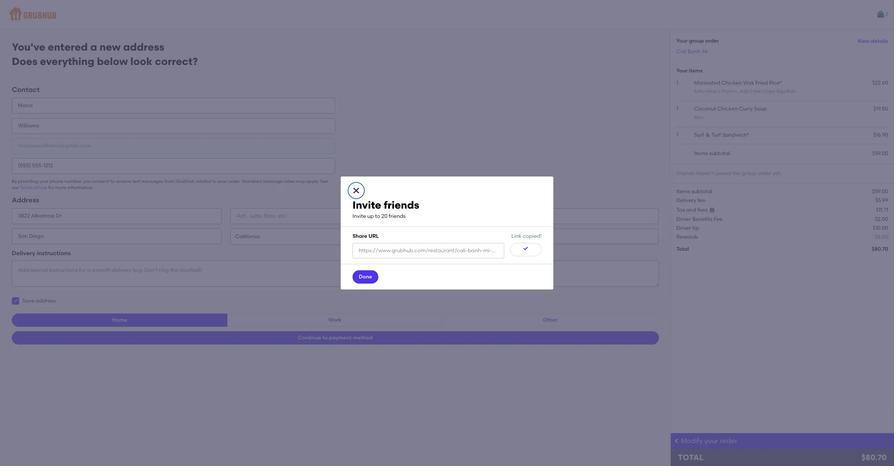 Task type: describe. For each thing, give the bounding box(es) containing it.
$10.00
[[874, 225, 889, 231]]

share url
[[353, 233, 379, 239]]

-$8.00
[[873, 234, 889, 240]]

coconut
[[695, 106, 717, 112]]

3 button
[[877, 8, 889, 21]]

fried
[[756, 80, 768, 86]]

your items
[[677, 68, 703, 74]]

0 vertical spatial group
[[689, 38, 705, 44]]

number,
[[65, 179, 82, 184]]

our
[[12, 185, 19, 190]]

done button
[[353, 271, 379, 284]]

apply.
[[306, 179, 319, 184]]

Zip text field
[[449, 229, 659, 244]]

correct?
[[155, 55, 198, 68]]

grubhub
[[176, 179, 195, 184]]

delivery for delivery instructions
[[12, 250, 35, 257]]

view details
[[858, 38, 889, 44]]

modify
[[681, 437, 703, 445]]

your group order
[[677, 38, 720, 44]]

to inside "invite friends invite up to 20 friends"
[[375, 213, 381, 220]]

add
[[740, 89, 749, 94]]

delivery fee
[[677, 197, 706, 204]]

does
[[12, 55, 38, 68]]

friends haven't joined the group order yet.
[[677, 170, 782, 176]]

driver for driver benefits fee
[[677, 216, 692, 222]]

Phone telephone field
[[12, 158, 336, 174]]

by providing your phone number, you consent to receive text messages from grubhub related to your order. standard message rates may apply. see our
[[12, 179, 328, 190]]

entered
[[48, 41, 88, 53]]

cali
[[677, 48, 687, 55]]

use
[[39, 185, 47, 190]]

items
[[689, 68, 703, 74]]

20
[[382, 213, 388, 220]]

done
[[359, 274, 372, 280]]

for
[[48, 185, 54, 190]]

order.
[[228, 179, 241, 184]]

hot
[[754, 89, 762, 94]]

Cross street text field
[[449, 209, 659, 224]]

items for items subtotal
[[677, 188, 691, 195]]

the
[[733, 170, 741, 176]]

address
[[12, 196, 39, 204]]

tip
[[693, 225, 700, 231]]

continue to payment method button
[[12, 332, 659, 345]]

$8.00
[[876, 234, 889, 240]]

a
[[90, 41, 97, 53]]

url
[[369, 233, 379, 239]]

items for items subtotal:
[[695, 150, 709, 157]]

messages
[[142, 179, 163, 184]]

0 horizontal spatial your
[[39, 179, 49, 184]]

$2.00
[[876, 216, 889, 222]]

view
[[858, 38, 870, 44]]

wok
[[744, 80, 755, 86]]

tax and fees
[[677, 207, 708, 213]]

banh
[[688, 48, 701, 55]]

chicken for coconut
[[718, 106, 738, 112]]

copied!
[[523, 233, 542, 239]]

subtotal:
[[710, 150, 732, 157]]

1 vertical spatial address
[[36, 298, 56, 304]]

standard
[[242, 179, 262, 184]]

everything
[[40, 55, 94, 68]]

1 for marinated chicken wok fried rice*
[[677, 80, 679, 86]]

1 horizontal spatial your
[[218, 179, 227, 184]]

surf
[[695, 132, 705, 138]]

continue to payment method
[[298, 335, 373, 341]]

home button
[[12, 314, 228, 327]]

invite friends invite up to 20 friends
[[353, 199, 420, 220]]

2 horizontal spatial your
[[705, 437, 719, 445]]

link copied!
[[512, 233, 542, 239]]

crispy
[[763, 89, 776, 94]]

Address 1 text field
[[12, 209, 222, 224]]

address inside you've entered a new address does everything below look correct?
[[123, 41, 164, 53]]

instructions
[[37, 250, 71, 257]]

work
[[329, 317, 342, 323]]

cali banh mi
[[677, 48, 708, 55]]

1 horizontal spatial svg image
[[352, 186, 361, 195]]

to left receive
[[110, 179, 115, 184]]

curry
[[740, 106, 753, 112]]

items subtotal
[[677, 188, 713, 195]]

0 vertical spatial friends
[[384, 199, 420, 211]]

see
[[320, 179, 328, 184]]

payment
[[329, 335, 352, 341]]

rice
[[695, 115, 704, 120]]

2 horizontal spatial order
[[759, 170, 772, 176]]

$22.60
[[873, 80, 889, 86]]

by
[[12, 179, 17, 184]]

/
[[719, 89, 721, 94]]

$59.00 for items subtotal:
[[873, 150, 889, 157]]

contact
[[12, 86, 40, 94]]

terms of use for more information.
[[20, 185, 94, 190]]

joined
[[716, 170, 732, 176]]

more
[[55, 185, 66, 190]]



Task type: locate. For each thing, give the bounding box(es) containing it.
look
[[131, 55, 153, 68]]

subtotal
[[692, 188, 713, 195]]

0 vertical spatial driver
[[677, 216, 692, 222]]

fee
[[698, 197, 706, 204]]

$5.99
[[876, 197, 889, 204]]

text
[[133, 179, 141, 184]]

1 vertical spatial delivery
[[12, 250, 35, 257]]

0 vertical spatial total
[[677, 246, 690, 252]]

work button
[[227, 314, 443, 327]]

your for total
[[677, 38, 688, 44]]

0 horizontal spatial delivery
[[12, 250, 35, 257]]

friends up 20
[[384, 199, 420, 211]]

haven't
[[696, 170, 715, 176]]

1 vertical spatial invite
[[353, 213, 366, 220]]

1 vertical spatial $59.00
[[873, 188, 889, 195]]

friends
[[677, 170, 695, 176]]

2 1 from the top
[[677, 106, 679, 112]]

delivery instructions
[[12, 250, 71, 257]]

3 1 from the top
[[677, 132, 679, 138]]

1 vertical spatial $80.70
[[862, 453, 887, 462]]

your left order.
[[218, 179, 227, 184]]

1 your from the top
[[677, 38, 688, 44]]

to right related
[[212, 179, 217, 184]]

and
[[687, 207, 697, 213]]

0 vertical spatial your
[[677, 38, 688, 44]]

driver up rewards on the right bottom of the page
[[677, 225, 692, 231]]

0 vertical spatial items
[[695, 150, 709, 157]]

new
[[100, 41, 121, 53]]

friends
[[384, 199, 420, 211], [389, 213, 406, 220]]

1 1 from the top
[[677, 80, 679, 86]]

may
[[296, 179, 305, 184]]

First name text field
[[12, 98, 336, 114]]

2 $59.00 from the top
[[873, 188, 889, 195]]

Last name text field
[[12, 118, 336, 134]]

0 horizontal spatial svg image
[[13, 299, 18, 303]]

1 driver from the top
[[677, 216, 692, 222]]

your for delivery fee
[[677, 68, 688, 74]]

rewards
[[677, 234, 699, 240]]

1 invite from the top
[[353, 199, 382, 211]]

link
[[512, 233, 522, 239]]

0 horizontal spatial address
[[36, 298, 56, 304]]

1 down your items
[[677, 80, 679, 86]]

delivery for delivery fee
[[677, 197, 697, 204]]

delivery up and
[[677, 197, 697, 204]]

svg image up address 2 text field
[[352, 186, 361, 195]]

0 vertical spatial $59.00
[[873, 150, 889, 157]]

1 vertical spatial group
[[742, 170, 757, 176]]

information.
[[68, 185, 94, 190]]

chicken up protein
[[722, 80, 743, 86]]

＆
[[706, 132, 711, 138]]

order
[[706, 38, 720, 44], [759, 170, 772, 176], [720, 437, 738, 445]]

1 vertical spatial svg image
[[13, 299, 18, 303]]

1 vertical spatial your
[[677, 68, 688, 74]]

driver for driver tip
[[677, 225, 692, 231]]

3
[[886, 11, 889, 17]]

$16.90
[[874, 132, 889, 138]]

svg image right the 'fees'
[[710, 207, 716, 213]]

address right save
[[36, 298, 56, 304]]

items
[[695, 150, 709, 157], [677, 188, 691, 195]]

soup
[[755, 106, 768, 112]]

mi
[[703, 48, 708, 55]]

1 vertical spatial friends
[[389, 213, 406, 220]]

chicken down protein
[[718, 106, 738, 112]]

marinated
[[695, 80, 721, 86]]

items down surf
[[695, 150, 709, 157]]

order for modify your order
[[720, 437, 738, 445]]

1 vertical spatial items
[[677, 188, 691, 195]]

0 horizontal spatial items
[[677, 188, 691, 195]]

0 vertical spatial 1
[[677, 80, 679, 86]]

home
[[112, 317, 127, 323]]

2
[[750, 89, 753, 94]]

0 vertical spatial invite
[[353, 199, 382, 211]]

your
[[677, 38, 688, 44], [677, 68, 688, 74]]

driver down tax
[[677, 216, 692, 222]]

modify your order
[[681, 437, 738, 445]]

0 horizontal spatial group
[[689, 38, 705, 44]]

$11.71
[[877, 207, 889, 213]]

0 horizontal spatial order
[[706, 38, 720, 44]]

message
[[263, 179, 283, 184]]

fees
[[698, 207, 708, 213]]

group up banh
[[689, 38, 705, 44]]

view details button
[[858, 35, 889, 48]]

to
[[110, 179, 115, 184], [212, 179, 217, 184], [375, 213, 381, 220], [323, 335, 328, 341]]

your right modify in the bottom right of the page
[[705, 437, 719, 445]]

coconut chicken curry soup
[[695, 106, 768, 112]]

0 vertical spatial delivery
[[677, 197, 697, 204]]

Delivery instructions text field
[[12, 261, 659, 287]]

0 vertical spatial order
[[706, 38, 720, 44]]

1 vertical spatial order
[[759, 170, 772, 176]]

invite left up
[[353, 213, 366, 220]]

delivery left instructions
[[12, 250, 35, 257]]

1 horizontal spatial delivery
[[677, 197, 697, 204]]

benefits
[[693, 216, 713, 222]]

group
[[689, 38, 705, 44], [742, 170, 757, 176]]

your up use
[[39, 179, 49, 184]]

1 left surf
[[677, 132, 679, 138]]

friends right 20
[[389, 213, 406, 220]]

invite up up
[[353, 199, 382, 211]]

your up cali
[[677, 38, 688, 44]]

protein
[[722, 89, 738, 94]]

Address 2 text field
[[231, 209, 441, 224]]

to left 20
[[375, 213, 381, 220]]

order left yet.
[[759, 170, 772, 176]]

1 left coconut
[[677, 106, 679, 112]]

egg
[[777, 89, 786, 94]]

your
[[39, 179, 49, 184], [218, 179, 227, 184], [705, 437, 719, 445]]

1 vertical spatial svg image
[[523, 246, 529, 252]]

1 horizontal spatial group
[[742, 170, 757, 176]]

$22.60 extra meat / protein add 2 hot crispy egg rolls
[[695, 80, 889, 94]]

0 horizontal spatial svg image
[[523, 246, 529, 252]]

other button
[[443, 314, 659, 327]]

1 vertical spatial 1
[[677, 106, 679, 112]]

terms
[[20, 185, 33, 190]]

1
[[677, 80, 679, 86], [677, 106, 679, 112], [677, 132, 679, 138]]

$59.00 for items subtotal
[[873, 188, 889, 195]]

1 vertical spatial total
[[679, 453, 704, 462]]

0 vertical spatial $80.70
[[873, 246, 889, 252]]

$59.00 down $16.90
[[873, 150, 889, 157]]

save address
[[22, 298, 56, 304]]

City text field
[[12, 229, 222, 244]]

1 horizontal spatial order
[[720, 437, 738, 445]]

total down modify in the bottom right of the page
[[679, 453, 704, 462]]

items subtotal:
[[695, 150, 732, 157]]

address up look
[[123, 41, 164, 53]]

svg image
[[710, 207, 716, 213], [523, 246, 529, 252]]

delivery
[[677, 197, 697, 204], [12, 250, 35, 257]]

you've entered a new address does everything below look correct?
[[12, 41, 198, 68]]

None text field
[[353, 243, 505, 259]]

sandwich*
[[723, 132, 750, 138]]

2 your from the top
[[677, 68, 688, 74]]

order for your group order
[[706, 38, 720, 44]]

continue
[[298, 335, 321, 341]]

svg image
[[352, 186, 361, 195], [13, 299, 18, 303]]

turf
[[712, 132, 722, 138]]

2 vertical spatial order
[[720, 437, 738, 445]]

1 vertical spatial driver
[[677, 225, 692, 231]]

-
[[873, 234, 876, 240]]

$19.50
[[874, 106, 889, 112]]

1 horizontal spatial svg image
[[710, 207, 716, 213]]

save
[[22, 298, 34, 304]]

1 for coconut chicken curry soup
[[677, 106, 679, 112]]

2 invite from the top
[[353, 213, 366, 220]]

items up delivery fee on the right of page
[[677, 188, 691, 195]]

1 $59.00 from the top
[[873, 150, 889, 157]]

0 vertical spatial address
[[123, 41, 164, 53]]

1 vertical spatial chicken
[[718, 106, 738, 112]]

svg image down link copied!
[[523, 246, 529, 252]]

group right the
[[742, 170, 757, 176]]

1 for surf ＆ turf sandwich*
[[677, 132, 679, 138]]

0 vertical spatial svg image
[[352, 186, 361, 195]]

1 horizontal spatial address
[[123, 41, 164, 53]]

invite
[[353, 199, 382, 211], [353, 213, 366, 220]]

2 driver from the top
[[677, 225, 692, 231]]

$59.00
[[873, 150, 889, 157], [873, 188, 889, 195]]

surf ＆ turf sandwich*
[[695, 132, 750, 138]]

0 vertical spatial chicken
[[722, 80, 743, 86]]

order up mi
[[706, 38, 720, 44]]

to left payment
[[323, 335, 328, 341]]

phone
[[50, 179, 63, 184]]

providing
[[18, 179, 38, 184]]

to inside button
[[323, 335, 328, 341]]

$19.50 rice
[[695, 106, 889, 120]]

you
[[83, 179, 91, 184]]

total down rewards on the right bottom of the page
[[677, 246, 690, 252]]

from
[[164, 179, 175, 184]]

2 vertical spatial 1
[[677, 132, 679, 138]]

chicken for marinated
[[722, 80, 743, 86]]

1 horizontal spatial items
[[695, 150, 709, 157]]

svg image left save
[[13, 299, 18, 303]]

cali banh mi link
[[677, 48, 708, 55]]

tax
[[677, 207, 686, 213]]

your left 'items'
[[677, 68, 688, 74]]

0 vertical spatial svg image
[[710, 207, 716, 213]]

order right modify in the bottom right of the page
[[720, 437, 738, 445]]

$59.00 up the $5.99
[[873, 188, 889, 195]]

main navigation navigation
[[0, 0, 895, 29]]

$80.70
[[873, 246, 889, 252], [862, 453, 887, 462]]

consent
[[92, 179, 109, 184]]



Task type: vqa. For each thing, say whether or not it's contained in the screenshot.
Pickup Button
no



